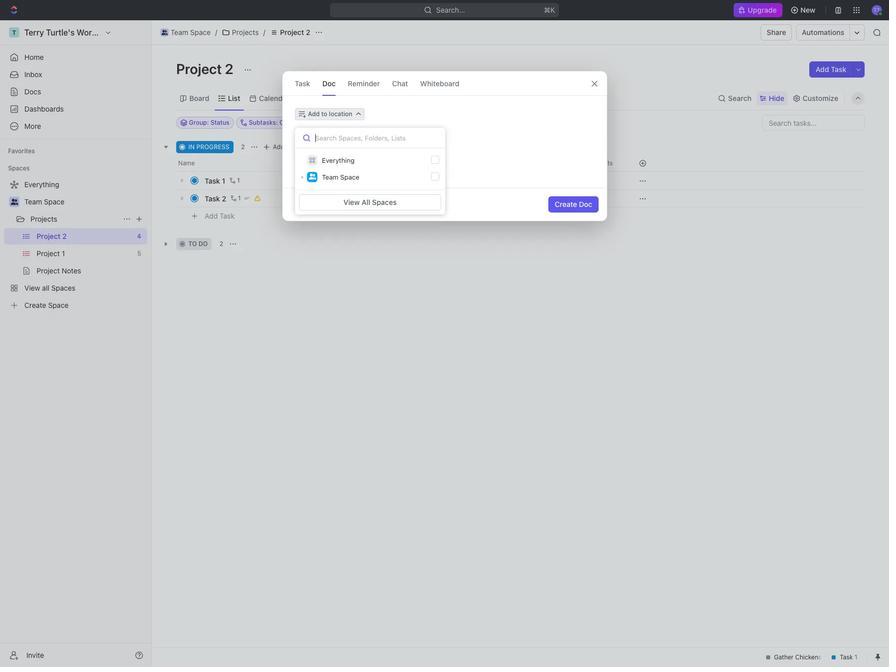 Task type: describe. For each thing, give the bounding box(es) containing it.
task button
[[295, 72, 310, 95]]

1 vertical spatial project
[[176, 60, 222, 77]]

Search Spaces, Folders, Lists text field
[[295, 128, 445, 148]]

location
[[329, 110, 352, 118]]

task down add to location button at the left top of page
[[286, 143, 300, 151]]

dashboards
[[24, 105, 64, 113]]

2 horizontal spatial space
[[340, 173, 360, 181]]

1 horizontal spatial add task button
[[261, 141, 304, 153]]

gantt link
[[343, 91, 364, 105]]

1 vertical spatial project 2
[[176, 60, 237, 77]]

add to location button
[[295, 108, 365, 120]]

2 horizontal spatial team space
[[322, 173, 360, 181]]

⌘k
[[544, 6, 555, 14]]

task 2
[[205, 194, 226, 203]]

whiteboard
[[420, 79, 459, 88]]

whiteboard button
[[420, 72, 459, 95]]

view all spaces
[[344, 198, 397, 207]]

create
[[555, 200, 577, 209]]

spaces inside button
[[372, 198, 397, 207]]

to inside button
[[321, 110, 327, 118]]

create doc button
[[549, 197, 599, 213]]

sidebar navigation
[[0, 20, 152, 668]]

0 vertical spatial team space
[[171, 28, 211, 37]]

automations button
[[797, 25, 850, 40]]

task up task 2
[[205, 176, 220, 185]]

reminder
[[348, 79, 380, 88]]

in progress
[[188, 143, 229, 151]]

view
[[344, 198, 360, 207]]

create doc
[[555, 200, 592, 209]]

1 horizontal spatial space
[[190, 28, 211, 37]]

gantt
[[345, 94, 364, 102]]

1 button for 1
[[227, 176, 241, 186]]

1 for task 2
[[238, 195, 241, 202]]

1 horizontal spatial user group image
[[161, 30, 168, 35]]

1 horizontal spatial team
[[171, 28, 188, 37]]

1 vertical spatial team space link
[[24, 194, 145, 210]]

inbox
[[24, 70, 42, 79]]

task 1
[[205, 176, 225, 185]]

Name this Doc... field
[[283, 126, 607, 139]]

upgrade link
[[734, 3, 782, 17]]

share
[[767, 28, 786, 37]]

1 for task 1
[[237, 177, 240, 184]]

table
[[308, 94, 326, 102]]

2 horizontal spatial team
[[322, 173, 339, 181]]

1 up task 2
[[222, 176, 225, 185]]

customize
[[803, 94, 838, 102]]

list
[[228, 94, 240, 102]]

table link
[[306, 91, 326, 105]]

search button
[[715, 91, 755, 105]]

0 horizontal spatial doc
[[322, 79, 336, 88]]

add down task 2
[[205, 212, 218, 220]]

1 vertical spatial to
[[188, 240, 197, 248]]

to do
[[188, 240, 208, 248]]

invite
[[26, 651, 44, 660]]

task up customize
[[831, 65, 847, 74]]

board
[[189, 94, 209, 102]]

in
[[188, 143, 195, 151]]

reminder button
[[348, 72, 380, 95]]

all
[[362, 198, 370, 207]]

progress
[[196, 143, 229, 151]]

inbox link
[[4, 67, 147, 83]]

project inside project 2 link
[[280, 28, 304, 37]]

dashboards link
[[4, 101, 147, 117]]

spaces inside sidebar navigation
[[8, 165, 30, 172]]

chat button
[[392, 72, 408, 95]]

hide
[[769, 94, 785, 102]]



Task type: locate. For each thing, give the bounding box(es) containing it.
project
[[280, 28, 304, 37], [176, 60, 222, 77]]

1 button right task 2
[[228, 193, 242, 204]]

docs
[[24, 87, 41, 96]]

calendar link
[[257, 91, 289, 105]]

0 horizontal spatial spaces
[[8, 165, 30, 172]]

2
[[306, 28, 310, 37], [225, 60, 234, 77], [241, 143, 245, 151], [222, 194, 226, 203], [219, 240, 223, 248]]

doc up table
[[322, 79, 336, 88]]

team
[[171, 28, 188, 37], [322, 173, 339, 181], [24, 198, 42, 206]]

home link
[[4, 49, 147, 66]]

0 horizontal spatial /
[[215, 28, 217, 37]]

1 vertical spatial projects
[[30, 215, 57, 223]]

everything
[[322, 156, 355, 165]]

2 vertical spatial add task
[[205, 212, 235, 220]]

0 vertical spatial project 2
[[280, 28, 310, 37]]

add task
[[816, 65, 847, 74], [273, 143, 300, 151], [205, 212, 235, 220]]

customize button
[[790, 91, 842, 105]]

add task down calendar
[[273, 143, 300, 151]]

1 horizontal spatial team space
[[171, 28, 211, 37]]

doc inside create doc 'button'
[[579, 200, 592, 209]]

automations
[[802, 28, 845, 37]]

add task button down task 2
[[200, 210, 239, 222]]

board link
[[187, 91, 209, 105]]

doc button
[[322, 72, 336, 95]]

add task up customize
[[816, 65, 847, 74]]

1 right task 2
[[238, 195, 241, 202]]

0 horizontal spatial team space link
[[24, 194, 145, 210]]

2 vertical spatial user group image
[[10, 199, 18, 205]]

assignees
[[423, 119, 453, 126]]

0 horizontal spatial user group image
[[10, 199, 18, 205]]

new button
[[786, 2, 822, 18]]

doc
[[322, 79, 336, 88], [579, 200, 592, 209]]

to
[[321, 110, 327, 118], [188, 240, 197, 248]]

task down task 1
[[205, 194, 220, 203]]

doc right the create
[[579, 200, 592, 209]]

add task button up customize
[[810, 61, 853, 78]]

0 horizontal spatial team space
[[24, 198, 64, 206]]

add task button down "calendar" link
[[261, 141, 304, 153]]

1 horizontal spatial to
[[321, 110, 327, 118]]

1 button for 2
[[228, 193, 242, 204]]

1 vertical spatial spaces
[[372, 198, 397, 207]]

home
[[24, 53, 44, 61]]

add inside dropdown button
[[308, 110, 320, 118]]

0 vertical spatial add task button
[[810, 61, 853, 78]]

assignees button
[[411, 117, 458, 129]]

search
[[728, 94, 752, 102]]

projects
[[232, 28, 259, 37], [30, 215, 57, 223]]

tree
[[4, 177, 147, 314]]

task down task 2
[[220, 212, 235, 220]]

0 horizontal spatial to
[[188, 240, 197, 248]]

1 horizontal spatial /
[[263, 28, 265, 37]]

add down "calendar" link
[[273, 143, 285, 151]]

project 2 link
[[267, 26, 313, 39]]

1 horizontal spatial doc
[[579, 200, 592, 209]]

2 vertical spatial team space
[[24, 198, 64, 206]]

task up 'table' link
[[295, 79, 310, 88]]

1
[[222, 176, 225, 185], [237, 177, 240, 184], [238, 195, 241, 202]]

2 vertical spatial add task button
[[200, 210, 239, 222]]

1 horizontal spatial team space link
[[158, 26, 213, 39]]

0 vertical spatial projects link
[[219, 26, 261, 39]]

space inside sidebar navigation
[[44, 198, 64, 206]]

tree inside sidebar navigation
[[4, 177, 147, 314]]

list link
[[226, 91, 240, 105]]

0 vertical spatial team space link
[[158, 26, 213, 39]]

1 vertical spatial doc
[[579, 200, 592, 209]]

0 horizontal spatial add task
[[205, 212, 235, 220]]

0 horizontal spatial project 2
[[176, 60, 237, 77]]

add up customize
[[816, 65, 829, 74]]

user group image
[[161, 30, 168, 35], [309, 174, 316, 180], [10, 199, 18, 205]]

0 vertical spatial add task
[[816, 65, 847, 74]]

project 2
[[280, 28, 310, 37], [176, 60, 237, 77]]

0 horizontal spatial projects
[[30, 215, 57, 223]]

2 horizontal spatial user group image
[[309, 174, 316, 180]]

0 vertical spatial user group image
[[161, 30, 168, 35]]

0 vertical spatial doc
[[322, 79, 336, 88]]

2 vertical spatial space
[[44, 198, 64, 206]]

/
[[215, 28, 217, 37], [263, 28, 265, 37]]

to left do
[[188, 240, 197, 248]]

docs link
[[4, 84, 147, 100]]

Search tasks... text field
[[763, 115, 864, 131]]

2 horizontal spatial add task button
[[810, 61, 853, 78]]

team space inside sidebar navigation
[[24, 198, 64, 206]]

0 horizontal spatial project
[[176, 60, 222, 77]]

search...
[[436, 6, 465, 14]]

user group image inside sidebar navigation
[[10, 199, 18, 205]]

chat
[[392, 79, 408, 88]]

0 vertical spatial space
[[190, 28, 211, 37]]

1 button
[[227, 176, 241, 186], [228, 193, 242, 204]]

view all spaces button
[[299, 195, 441, 211]]

task
[[831, 65, 847, 74], [295, 79, 310, 88], [286, 143, 300, 151], [205, 176, 220, 185], [205, 194, 220, 203], [220, 212, 235, 220]]

add down 'table' link
[[308, 110, 320, 118]]

0 horizontal spatial add task button
[[200, 210, 239, 222]]

add to location button
[[295, 108, 365, 120]]

calendar
[[259, 94, 289, 102]]

1 vertical spatial user group image
[[309, 174, 316, 180]]

share button
[[761, 24, 792, 41]]

0 vertical spatial 1 button
[[227, 176, 241, 186]]

1 horizontal spatial project
[[280, 28, 304, 37]]

favorites
[[8, 147, 35, 155]]

0 vertical spatial projects
[[232, 28, 259, 37]]

add
[[816, 65, 829, 74], [308, 110, 320, 118], [273, 143, 285, 151], [205, 212, 218, 220]]

0 vertical spatial team
[[171, 28, 188, 37]]

tree containing team space
[[4, 177, 147, 314]]

2 inside project 2 link
[[306, 28, 310, 37]]

0 vertical spatial to
[[321, 110, 327, 118]]

to left location
[[321, 110, 327, 118]]

0 horizontal spatial projects link
[[30, 211, 119, 228]]

new
[[801, 6, 816, 14]]

1 horizontal spatial projects
[[232, 28, 259, 37]]

upgrade
[[748, 6, 777, 14]]

2 horizontal spatial add task
[[816, 65, 847, 74]]

1 horizontal spatial projects link
[[219, 26, 261, 39]]

dialog containing task
[[282, 71, 607, 221]]

add task button
[[810, 61, 853, 78], [261, 141, 304, 153], [200, 210, 239, 222]]

space
[[190, 28, 211, 37], [340, 173, 360, 181], [44, 198, 64, 206]]

1 vertical spatial team
[[322, 173, 339, 181]]

team space
[[171, 28, 211, 37], [322, 173, 360, 181], [24, 198, 64, 206]]

add to location
[[308, 110, 352, 118]]

hide button
[[757, 91, 788, 105]]

spaces
[[8, 165, 30, 172], [372, 198, 397, 207]]

team inside sidebar navigation
[[24, 198, 42, 206]]

0 horizontal spatial team
[[24, 198, 42, 206]]

1 vertical spatial projects link
[[30, 211, 119, 228]]

favorites button
[[4, 145, 39, 157]]

add task down task 2
[[205, 212, 235, 220]]

1 / from the left
[[215, 28, 217, 37]]

2 vertical spatial team
[[24, 198, 42, 206]]

1 right task 1
[[237, 177, 240, 184]]

1 vertical spatial space
[[340, 173, 360, 181]]

team space link
[[158, 26, 213, 39], [24, 194, 145, 210]]

1 horizontal spatial project 2
[[280, 28, 310, 37]]

spaces right all
[[372, 198, 397, 207]]

1 horizontal spatial add task
[[273, 143, 300, 151]]

projects inside sidebar navigation
[[30, 215, 57, 223]]

1 vertical spatial 1 button
[[228, 193, 242, 204]]

0 vertical spatial project
[[280, 28, 304, 37]]

projects link
[[219, 26, 261, 39], [30, 211, 119, 228]]

1 horizontal spatial spaces
[[372, 198, 397, 207]]

0 horizontal spatial space
[[44, 198, 64, 206]]

0 vertical spatial spaces
[[8, 165, 30, 172]]

1 vertical spatial add task button
[[261, 141, 304, 153]]

spaces down favorites button
[[8, 165, 30, 172]]

1 vertical spatial add task
[[273, 143, 300, 151]]

dialog
[[282, 71, 607, 221]]

do
[[199, 240, 208, 248]]

1 vertical spatial team space
[[322, 173, 360, 181]]

2 / from the left
[[263, 28, 265, 37]]

1 button right task 1
[[227, 176, 241, 186]]



Task type: vqa. For each thing, say whether or not it's contained in the screenshot.
Enter time e.g. 3 hours 20 mins text field
no



